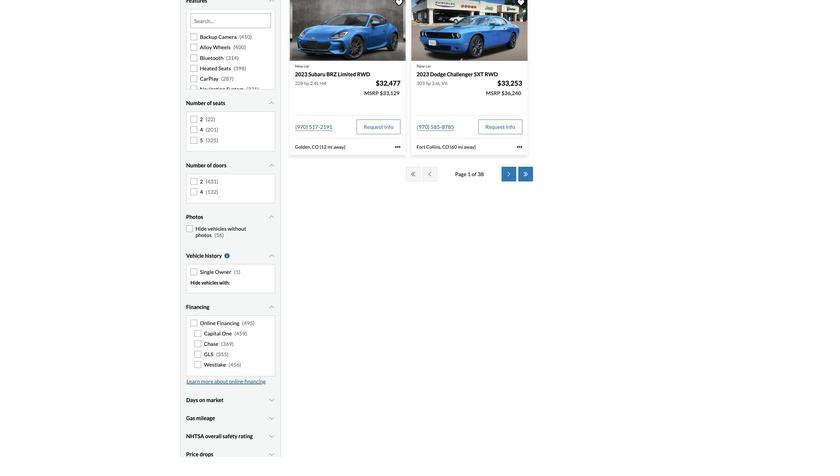 Task type: describe. For each thing, give the bounding box(es) containing it.
history
[[205, 253, 222, 259]]

number of seats button
[[186, 95, 275, 112]]

request for $33,253
[[486, 123, 505, 130]]

chevron down image inside photos dropdown button
[[269, 214, 275, 220]]

msrp for $33,253
[[486, 90, 500, 96]]

number for number of seats
[[186, 100, 206, 106]]

fort collins, co (60 mi away)
[[417, 144, 476, 150]]

learn
[[187, 378, 200, 384]]

(970) for $33,253
[[417, 123, 430, 130]]

5 (325)
[[200, 137, 218, 143]]

517-
[[309, 123, 320, 130]]

(495)
[[242, 320, 255, 326]]

request info for $33,253
[[486, 123, 515, 130]]

number of doors
[[186, 162, 227, 168]]

nhtsa overall safety rating button
[[186, 428, 275, 445]]

wheels
[[213, 44, 231, 50]]

golden, co (12 mi away)
[[295, 144, 345, 150]]

number of doors button
[[186, 157, 275, 174]]

2 for 2 (431)
[[200, 178, 203, 184]]

ellipsis h image
[[395, 144, 401, 150]]

(60
[[450, 144, 457, 150]]

1
[[468, 171, 471, 177]]

(12
[[320, 144, 327, 150]]

3.6l
[[432, 80, 441, 86]]

learn more about online financing button
[[186, 376, 266, 386]]

gas
[[186, 415, 195, 421]]

about
[[214, 378, 228, 384]]

hp for $32,477
[[304, 80, 309, 86]]

online financing (495)
[[200, 320, 255, 326]]

seats
[[218, 65, 231, 71]]

(369)
[[221, 341, 234, 347]]

2023 for $33,253
[[417, 71, 429, 77]]

westlake
[[204, 362, 226, 368]]

(970) 585-8785 button
[[417, 119, 455, 134]]

rating
[[239, 433, 253, 439]]

228
[[295, 80, 303, 86]]

$32,477
[[376, 79, 401, 87]]

financing
[[245, 378, 266, 384]]

page
[[455, 171, 467, 177]]

dodge
[[430, 71, 446, 77]]

chevron down image for chase
[[269, 304, 275, 310]]

$32,477 msrp $33,129
[[364, 79, 401, 96]]

4 for 4 (132)
[[200, 189, 203, 195]]

bluetooth
[[200, 54, 224, 61]]

(970) 585-8785
[[417, 123, 454, 130]]

msrp for $32,477
[[364, 90, 379, 96]]

camera
[[218, 34, 237, 40]]

request for $32,477
[[364, 123, 383, 130]]

5
[[200, 137, 203, 143]]

request info button for $32,477
[[357, 119, 401, 134]]

heated
[[200, 65, 217, 71]]

navigation system (321)
[[200, 86, 259, 92]]

1 mi from the left
[[328, 144, 333, 150]]

new for $33,253
[[417, 64, 425, 69]]

2191
[[320, 123, 333, 130]]

303
[[417, 80, 425, 86]]

hide vehicles without photos
[[196, 225, 246, 238]]

of for seats
[[207, 100, 212, 106]]

ellipsis h image
[[517, 144, 522, 150]]

chevron down image for (201)
[[269, 101, 275, 106]]

system
[[227, 86, 244, 92]]

days
[[186, 397, 198, 403]]

chevron down image for (132)
[[269, 163, 275, 168]]

2 away) from the left
[[464, 144, 476, 150]]

38
[[478, 171, 484, 177]]

1 vertical spatial financing
[[217, 320, 239, 326]]

capital
[[204, 330, 221, 337]]

backup camera (410)
[[200, 34, 252, 40]]

request info for $32,477
[[364, 123, 394, 130]]

(132)
[[206, 189, 218, 195]]

4 chevron down image from the top
[[269, 452, 275, 457]]

golden,
[[295, 144, 311, 150]]

chevron down image for alloy wheels
[[269, 0, 275, 3]]

online
[[200, 320, 216, 326]]

(321)
[[246, 86, 259, 92]]

photos
[[196, 232, 212, 238]]

(325)
[[206, 137, 218, 143]]

hide vehicles with:
[[191, 280, 230, 286]]

2 vertical spatial of
[[472, 171, 477, 177]]

(970) 517-2191 button
[[295, 119, 333, 134]]

4 (132)
[[200, 189, 218, 195]]

2 (22)
[[200, 116, 215, 122]]

chevron double left image
[[410, 172, 417, 177]]

2 co from the left
[[442, 144, 449, 150]]

challenger
[[447, 71, 473, 77]]

chevron double right image
[[522, 172, 529, 177]]

Search... field
[[191, 14, 271, 28]]

(398)
[[234, 65, 246, 71]]

$33,129
[[380, 90, 400, 96]]

nhtsa overall safety rating
[[186, 433, 253, 439]]

owner
[[215, 269, 231, 275]]

vehicles for without
[[208, 225, 227, 232]]

single owner (1)
[[200, 269, 240, 275]]

(970) for $32,477
[[295, 123, 308, 130]]

(22)
[[206, 116, 215, 122]]

one
[[222, 330, 232, 337]]

days on market button
[[186, 392, 275, 408]]

heated seats (398)
[[200, 65, 246, 71]]

sxt
[[474, 71, 484, 77]]

new for $32,477
[[295, 64, 303, 69]]

photos button
[[186, 209, 275, 225]]

info for $33,253
[[506, 123, 515, 130]]

fort
[[417, 144, 425, 150]]

new car 2023 dodge challenger sxt rwd
[[417, 64, 498, 77]]

number of seats
[[186, 100, 225, 106]]



Task type: vqa. For each thing, say whether or not it's contained in the screenshot.


Task type: locate. For each thing, give the bounding box(es) containing it.
1 (970) from the left
[[295, 123, 308, 130]]

hide for hide vehicles with:
[[191, 280, 201, 286]]

1 horizontal spatial (970)
[[417, 123, 430, 130]]

1 number from the top
[[186, 100, 206, 106]]

chevron left image
[[427, 172, 433, 177]]

1 co from the left
[[312, 144, 319, 150]]

co
[[312, 144, 319, 150], [442, 144, 449, 150]]

8785
[[442, 123, 454, 130]]

new up 228
[[295, 64, 303, 69]]

navigation
[[200, 86, 226, 92]]

1 4 from the top
[[200, 126, 203, 133]]

away)
[[333, 144, 345, 150], [464, 144, 476, 150]]

4 up 5
[[200, 126, 203, 133]]

car inside the new car 2023 dodge challenger sxt rwd
[[426, 64, 431, 69]]

info circle image
[[224, 253, 230, 259]]

chevron down image inside gas mileage dropdown button
[[269, 415, 275, 421]]

of inside dropdown button
[[207, 100, 212, 106]]

1 2023 from the left
[[295, 71, 307, 77]]

2023 inside the new car 2023 dodge challenger sxt rwd
[[417, 71, 429, 77]]

4 for 4 (201)
[[200, 126, 203, 133]]

number inside number of seats dropdown button
[[186, 100, 206, 106]]

$36,240
[[502, 90, 521, 96]]

1 vertical spatial number
[[186, 162, 206, 168]]

market
[[206, 397, 224, 403]]

of for doors
[[207, 162, 212, 168]]

request info button
[[357, 119, 401, 134], [478, 119, 522, 134]]

without
[[228, 225, 246, 232]]

rwd right the sxt
[[485, 71, 498, 77]]

page 1 of 38
[[455, 171, 484, 177]]

msrp left $33,129
[[364, 90, 379, 96]]

new up "303"
[[417, 64, 425, 69]]

blue 2023 dodge challenger sxt rwd coupe rear-wheel drive automatic image
[[411, 0, 528, 61]]

0 vertical spatial 2
[[200, 116, 203, 122]]

vehicles
[[208, 225, 227, 232], [201, 280, 218, 286]]

vehicles down single at the bottom left of page
[[201, 280, 218, 286]]

of right 1
[[472, 171, 477, 177]]

2 for 2 (22)
[[200, 116, 203, 122]]

financing inside the financing dropdown button
[[186, 304, 209, 310]]

hp for $33,253
[[426, 80, 431, 86]]

rwd inside new car 2023 subaru brz limited rwd
[[357, 71, 370, 77]]

hp right "303"
[[426, 80, 431, 86]]

(431)
[[206, 178, 218, 184]]

1 car from the left
[[304, 64, 310, 69]]

chevron down image
[[269, 0, 275, 3], [269, 101, 275, 106], [269, 163, 275, 168], [269, 214, 275, 220], [269, 304, 275, 310], [269, 397, 275, 403]]

carplay
[[200, 75, 219, 82]]

1 horizontal spatial request info
[[486, 123, 515, 130]]

brz
[[327, 71, 337, 77]]

chevron down image for vehicle history dropdown button
[[269, 253, 275, 259]]

vehicles inside hide vehicles without photos
[[208, 225, 227, 232]]

hide inside hide vehicles without photos
[[196, 225, 207, 232]]

0 horizontal spatial info
[[384, 123, 394, 130]]

1 rwd from the left
[[357, 71, 370, 77]]

(400)
[[233, 44, 246, 50]]

4 (201)
[[200, 126, 218, 133]]

2 2023 from the left
[[417, 71, 429, 77]]

0 horizontal spatial request
[[364, 123, 383, 130]]

2023 up "303"
[[417, 71, 429, 77]]

co left (60
[[442, 144, 449, 150]]

learn more about online financing
[[187, 378, 266, 384]]

0 vertical spatial hide
[[196, 225, 207, 232]]

rwd
[[357, 71, 370, 77], [485, 71, 498, 77]]

hide for hide vehicles without photos
[[196, 225, 207, 232]]

car up subaru
[[304, 64, 310, 69]]

2 2 from the top
[[200, 178, 203, 184]]

585-
[[431, 123, 442, 130]]

0 horizontal spatial request info
[[364, 123, 394, 130]]

vehicles for with:
[[201, 280, 218, 286]]

2 (431)
[[200, 178, 218, 184]]

2 mi from the left
[[458, 144, 463, 150]]

(970) left "585-"
[[417, 123, 430, 130]]

(56)
[[214, 232, 224, 238]]

1 horizontal spatial financing
[[217, 320, 239, 326]]

1 chevron down image from the top
[[269, 0, 275, 3]]

1 horizontal spatial msrp
[[486, 90, 500, 96]]

carplay (287)
[[200, 75, 234, 82]]

1 horizontal spatial request info button
[[478, 119, 522, 134]]

limited
[[338, 71, 356, 77]]

228 hp 2.4l h4
[[295, 80, 326, 86]]

request
[[364, 123, 383, 130], [486, 123, 505, 130]]

request info button up ellipsis h icon
[[357, 119, 401, 134]]

of left seats
[[207, 100, 212, 106]]

1 vertical spatial 2
[[200, 178, 203, 184]]

3 chevron down image from the top
[[269, 434, 275, 439]]

seats
[[213, 100, 225, 106]]

of
[[207, 100, 212, 106], [207, 162, 212, 168], [472, 171, 477, 177]]

0 horizontal spatial 2023
[[295, 71, 307, 77]]

hp
[[304, 80, 309, 86], [426, 80, 431, 86]]

2 new from the left
[[417, 64, 425, 69]]

capital one (459)
[[204, 330, 247, 337]]

(970) left the 517-
[[295, 123, 308, 130]]

2 car from the left
[[426, 64, 431, 69]]

2 msrp from the left
[[486, 90, 500, 96]]

car up the dodge
[[426, 64, 431, 69]]

(410)
[[239, 34, 252, 40]]

chevron down image
[[269, 253, 275, 259], [269, 415, 275, 421], [269, 434, 275, 439], [269, 452, 275, 457]]

number inside number of doors dropdown button
[[186, 162, 206, 168]]

rwd for $33,253
[[485, 71, 498, 77]]

rwd right limited at the left top
[[357, 71, 370, 77]]

0 horizontal spatial (970)
[[295, 123, 308, 130]]

1 vertical spatial 4
[[200, 189, 203, 195]]

0 horizontal spatial co
[[312, 144, 319, 150]]

2.4l
[[310, 80, 319, 86]]

mi
[[328, 144, 333, 150], [458, 144, 463, 150]]

chevron down image inside the financing dropdown button
[[269, 304, 275, 310]]

1 new from the left
[[295, 64, 303, 69]]

away) right (60
[[464, 144, 476, 150]]

2 request from the left
[[486, 123, 505, 130]]

wr blue pearl 2023 subaru brz limited rwd coupe rear-wheel drive 6-speed manual image
[[290, 0, 406, 61]]

1 vertical spatial vehicles
[[201, 280, 218, 286]]

single
[[200, 269, 214, 275]]

rwd for $32,477
[[357, 71, 370, 77]]

2
[[200, 116, 203, 122], [200, 178, 203, 184]]

(1)
[[234, 269, 240, 275]]

(287)
[[221, 75, 234, 82]]

chevron down image inside number of doors dropdown button
[[269, 163, 275, 168]]

chevron down image for gas mileage dropdown button
[[269, 415, 275, 421]]

gas mileage button
[[186, 410, 275, 427]]

overall
[[205, 433, 222, 439]]

on
[[199, 397, 205, 403]]

2 left (22)
[[200, 116, 203, 122]]

1 vertical spatial of
[[207, 162, 212, 168]]

1 vertical spatial hide
[[191, 280, 201, 286]]

0 vertical spatial of
[[207, 100, 212, 106]]

info
[[384, 123, 394, 130], [506, 123, 515, 130]]

v6
[[442, 80, 448, 86]]

hp right 228
[[304, 80, 309, 86]]

2 chevron down image from the top
[[269, 415, 275, 421]]

3 chevron down image from the top
[[269, 163, 275, 168]]

0 horizontal spatial request info button
[[357, 119, 401, 134]]

1 request info from the left
[[364, 123, 394, 130]]

5 chevron down image from the top
[[269, 304, 275, 310]]

2023 inside new car 2023 subaru brz limited rwd
[[295, 71, 307, 77]]

0 horizontal spatial car
[[304, 64, 310, 69]]

303 hp 3.6l v6
[[417, 80, 448, 86]]

1 msrp from the left
[[364, 90, 379, 96]]

1 horizontal spatial new
[[417, 64, 425, 69]]

mileage
[[196, 415, 215, 421]]

of left doors
[[207, 162, 212, 168]]

(355)
[[216, 351, 229, 357]]

1 horizontal spatial mi
[[458, 144, 463, 150]]

number for number of doors
[[186, 162, 206, 168]]

request info button for $33,253
[[478, 119, 522, 134]]

$33,253 msrp $36,240
[[486, 79, 522, 96]]

doors
[[213, 162, 227, 168]]

0 horizontal spatial msrp
[[364, 90, 379, 96]]

1 request from the left
[[364, 123, 383, 130]]

with:
[[219, 280, 230, 286]]

request info button up ellipsis h image in the right of the page
[[478, 119, 522, 134]]

nhtsa
[[186, 433, 204, 439]]

2 info from the left
[[506, 123, 515, 130]]

1 chevron down image from the top
[[269, 253, 275, 259]]

0 vertical spatial financing
[[186, 304, 209, 310]]

1 horizontal spatial 2023
[[417, 71, 429, 77]]

msrp
[[364, 90, 379, 96], [486, 90, 500, 96]]

hide
[[196, 225, 207, 232], [191, 280, 201, 286]]

new inside the new car 2023 dodge challenger sxt rwd
[[417, 64, 425, 69]]

1 horizontal spatial hp
[[426, 80, 431, 86]]

1 horizontal spatial info
[[506, 123, 515, 130]]

msrp left $36,240
[[486, 90, 500, 96]]

alloy wheels (400)
[[200, 44, 246, 50]]

chevron down image inside days on market "dropdown button"
[[269, 397, 275, 403]]

1 info from the left
[[384, 123, 394, 130]]

2023
[[295, 71, 307, 77], [417, 71, 429, 77]]

2023 up 228
[[295, 71, 307, 77]]

0 horizontal spatial hp
[[304, 80, 309, 86]]

of inside dropdown button
[[207, 162, 212, 168]]

2 hp from the left
[[426, 80, 431, 86]]

financing up online
[[186, 304, 209, 310]]

mi right (60
[[458, 144, 463, 150]]

2 request info button from the left
[[478, 119, 522, 134]]

gls
[[204, 351, 213, 357]]

h4
[[320, 80, 326, 86]]

(456)
[[229, 362, 241, 368]]

msrp inside '$33,253 msrp $36,240'
[[486, 90, 500, 96]]

1 horizontal spatial rwd
[[485, 71, 498, 77]]

0 horizontal spatial mi
[[328, 144, 333, 150]]

1 horizontal spatial away)
[[464, 144, 476, 150]]

1 hp from the left
[[304, 80, 309, 86]]

4 chevron down image from the top
[[269, 214, 275, 220]]

0 horizontal spatial new
[[295, 64, 303, 69]]

car for $32,477
[[304, 64, 310, 69]]

backup
[[200, 34, 217, 40]]

0 horizontal spatial away)
[[333, 144, 345, 150]]

financing up "one"
[[217, 320, 239, 326]]

chevron down image for nhtsa overall safety rating dropdown button
[[269, 434, 275, 439]]

1 horizontal spatial co
[[442, 144, 449, 150]]

vehicles up (56)
[[208, 225, 227, 232]]

2 (970) from the left
[[417, 123, 430, 130]]

2 left (431)
[[200, 178, 203, 184]]

1 horizontal spatial car
[[426, 64, 431, 69]]

0 horizontal spatial rwd
[[357, 71, 370, 77]]

0 vertical spatial 4
[[200, 126, 203, 133]]

msrp inside $32,477 msrp $33,129
[[364, 90, 379, 96]]

number
[[186, 100, 206, 106], [186, 162, 206, 168]]

chevron down image inside number of seats dropdown button
[[269, 101, 275, 106]]

number up "2 (431)"
[[186, 162, 206, 168]]

chevron right image
[[506, 172, 512, 177]]

mi right (12
[[328, 144, 333, 150]]

2 4 from the top
[[200, 189, 203, 195]]

chevron down image inside nhtsa overall safety rating dropdown button
[[269, 434, 275, 439]]

rwd inside the new car 2023 dodge challenger sxt rwd
[[485, 71, 498, 77]]

6 chevron down image from the top
[[269, 397, 275, 403]]

hide down single at the bottom left of page
[[191, 280, 201, 286]]

alloy
[[200, 44, 212, 50]]

info for $32,477
[[384, 123, 394, 130]]

$33,253
[[498, 79, 522, 87]]

collins,
[[426, 144, 441, 150]]

2 rwd from the left
[[485, 71, 498, 77]]

4 left the '(132)'
[[200, 189, 203, 195]]

1 request info button from the left
[[357, 119, 401, 134]]

2 number from the top
[[186, 162, 206, 168]]

1 2 from the top
[[200, 116, 203, 122]]

(970)
[[295, 123, 308, 130], [417, 123, 430, 130]]

0 vertical spatial vehicles
[[208, 225, 227, 232]]

new inside new car 2023 subaru brz limited rwd
[[295, 64, 303, 69]]

request info
[[364, 123, 394, 130], [486, 123, 515, 130]]

2 chevron down image from the top
[[269, 101, 275, 106]]

more
[[201, 378, 213, 384]]

hide up the photos
[[196, 225, 207, 232]]

1 away) from the left
[[333, 144, 345, 150]]

0 horizontal spatial financing
[[186, 304, 209, 310]]

(970) 517-2191
[[295, 123, 333, 130]]

safety
[[223, 433, 237, 439]]

0 vertical spatial number
[[186, 100, 206, 106]]

number up 2 (22) on the left of page
[[186, 100, 206, 106]]

away) right (12
[[333, 144, 345, 150]]

2023 for $32,477
[[295, 71, 307, 77]]

subaru
[[309, 71, 326, 77]]

days on market
[[186, 397, 224, 403]]

2 request info from the left
[[486, 123, 515, 130]]

co left (12
[[312, 144, 319, 150]]

car inside new car 2023 subaru brz limited rwd
[[304, 64, 310, 69]]

car for $33,253
[[426, 64, 431, 69]]

1 horizontal spatial request
[[486, 123, 505, 130]]



